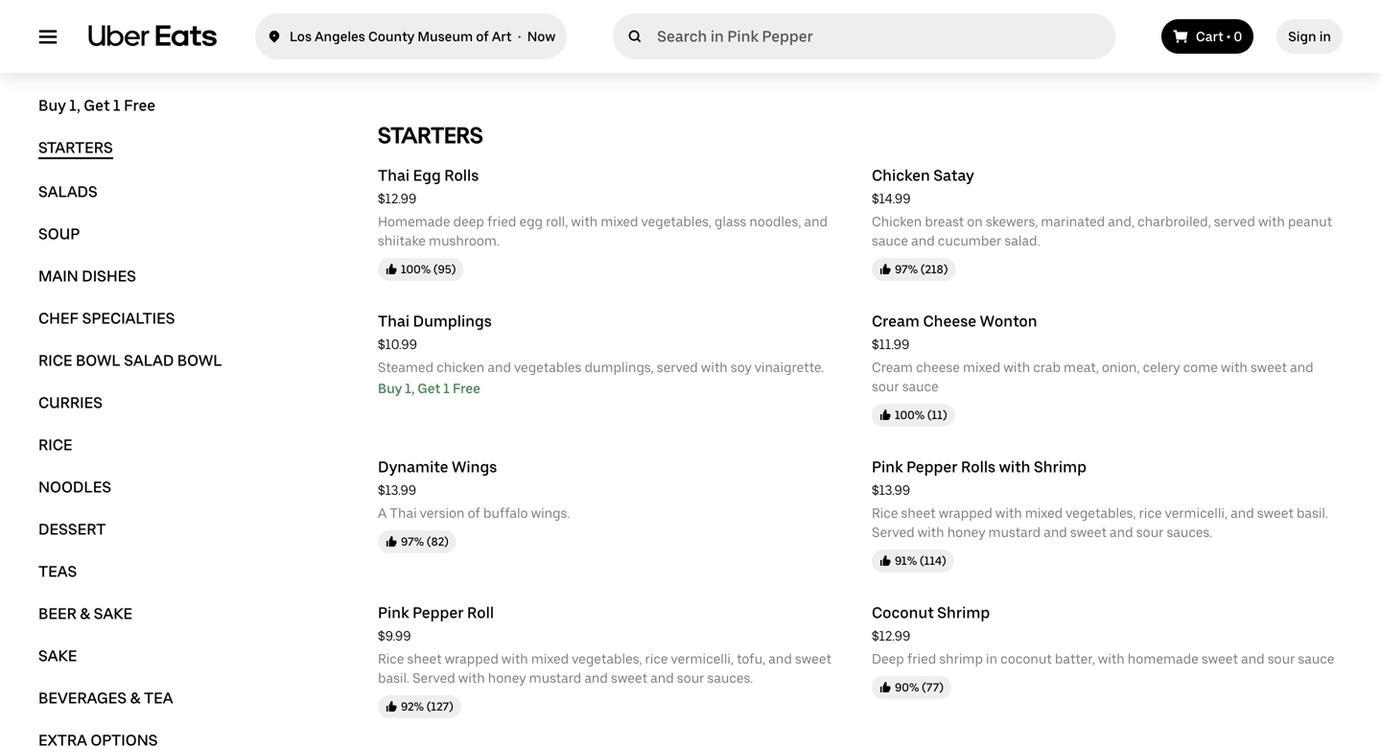 Task type: describe. For each thing, give the bounding box(es) containing it.
vermicelli, inside pink pepper roll $9.99 rice sheet wrapped with mixed vegetables, rice vermicelli, tofu, and sweet basil. served with honey mustard and sweet and sour sauces.
[[671, 651, 734, 667]]

and inside thai egg rolls $12.99 homemade deep fried egg roll, with mixed vegetables, glass noodles, and shiitake mushroom.
[[804, 213, 828, 230]]

now
[[527, 28, 555, 45]]

92% (127)
[[401, 700, 453, 714]]

$12.99 inside thai egg rolls $12.99 homemade deep fried egg roll, with mixed vegetables, glass noodles, and shiitake mushroom.
[[378, 190, 417, 207]]

cart
[[1196, 28, 1224, 45]]

sour inside coconut shrimp $12.99 deep fried shrimp in coconut batter, with homemade sweet and sour sauce
[[1268, 651, 1295, 667]]

shrimp inside coconut shrimp $12.99 deep fried shrimp in coconut batter, with homemade sweet and sour sauce
[[937, 604, 990, 622]]

1, inside $10.99 steamed chicken and vegetables dumplings, served with soy vinaigrette. buy 1, get 1 free
[[899, 50, 909, 67]]

thumb up image for deep
[[879, 682, 891, 693]]

vegetables inside thai dumplings $10.99 steamed chicken and vegetables dumplings, served with soy vinaigrette. buy 1, get 1 free
[[514, 359, 582, 376]]

get inside thai dumplings $10.99 steamed chicken and vegetables dumplings, served with soy vinaigrette. buy 1, get 1 free
[[418, 380, 440, 397]]

rice button
[[38, 435, 72, 455]]

vegetables, for thai egg rolls
[[641, 213, 712, 230]]

97% for chicken
[[895, 262, 918, 276]]

1 chicken from the top
[[872, 166, 930, 185]]

honey inside pink pepper roll $9.99 rice sheet wrapped with mixed vegetables, rice vermicelli, tofu, and sweet basil. served with honey mustard and sweet and sour sauces.
[[488, 670, 526, 686]]

meat,
[[1064, 359, 1099, 376]]

batter,
[[1055, 651, 1095, 667]]

chef specialties button
[[38, 309, 175, 328]]

marinated
[[1041, 213, 1105, 230]]

1 cream from the top
[[872, 312, 920, 330]]

$14.99
[[872, 190, 911, 207]]

mustard inside pink pepper rolls with shrimp $13.99 rice sheet wrapped with mixed vegetables, rice vermicelli, and sweet basil. served with honey mustard and sweet and sour sauces.
[[988, 524, 1041, 540]]

buy 1, get 1 free button
[[38, 96, 156, 115]]

100% (95)
[[401, 262, 456, 276]]

roll
[[467, 604, 494, 622]]

1, inside the $4.95 buy 1, get 1 free
[[405, 27, 415, 44]]

in inside coconut shrimp $12.99 deep fried shrimp in coconut batter, with homemade sweet and sour sauce
[[986, 651, 997, 667]]

free inside the $4.95 buy 1, get 1 free
[[453, 27, 480, 44]]

$13.99 inside dynamite wings $13.99 a thai version of buffalo wings.
[[378, 482, 416, 498]]

get inside the $4.95 buy 1, get 1 free
[[418, 27, 440, 44]]

with inside thai egg rolls $12.99 homemade deep fried egg roll, with mixed vegetables, glass noodles, and shiitake mushroom.
[[571, 213, 598, 230]]

served inside thai dumplings $10.99 steamed chicken and vegetables dumplings, served with soy vinaigrette. buy 1, get 1 free
[[657, 359, 698, 376]]

dessert
[[38, 520, 106, 539]]

thai dumplings $10.99 steamed chicken and vegetables dumplings, served with soy vinaigrette. buy 1, get 1 free
[[378, 312, 824, 397]]

teas
[[38, 562, 77, 581]]

sour inside pink pepper rolls with shrimp $13.99 rice sheet wrapped with mixed vegetables, rice vermicelli, and sweet basil. served with honey mustard and sweet and sour sauces.
[[1136, 524, 1164, 540]]

pepper for rolls
[[906, 458, 958, 476]]

dessert button
[[38, 520, 106, 539]]

vegetables, for pink pepper rolls with shrimp
[[1066, 505, 1136, 521]]

los
[[290, 28, 312, 45]]

sign
[[1288, 28, 1316, 45]]

sour inside pink pepper roll $9.99 rice sheet wrapped with mixed vegetables, rice vermicelli, tofu, and sweet basil. served with honey mustard and sweet and sour sauces.
[[677, 670, 704, 686]]

wings
[[452, 458, 497, 476]]

thumb up image for $9.99
[[386, 701, 397, 713]]

(95)
[[433, 262, 456, 276]]

beverages & tea button
[[38, 689, 173, 708]]

served inside pink pepper rolls with shrimp $13.99 rice sheet wrapped with mixed vegetables, rice vermicelli, and sweet basil. served with honey mustard and sweet and sour sauces.
[[872, 524, 915, 540]]

thai inside dynamite wings $13.99 a thai version of buffalo wings.
[[390, 505, 417, 521]]

pepper for roll
[[413, 604, 464, 622]]

1 inside button
[[113, 96, 121, 115]]

$10.99 inside $10.99 steamed chicken and vegetables dumplings, served with soy vinaigrette. buy 1, get 1 free
[[872, 6, 911, 23]]

& for beer
[[80, 605, 90, 623]]

fried inside coconut shrimp $12.99 deep fried shrimp in coconut batter, with homemade sweet and sour sauce
[[907, 651, 936, 667]]

and,
[[1108, 213, 1135, 230]]

$13.99 inside pink pepper rolls with shrimp $13.99 rice sheet wrapped with mixed vegetables, rice vermicelli, and sweet basil. served with honey mustard and sweet and sour sauces.
[[872, 482, 910, 498]]

buy inside thai dumplings $10.99 steamed chicken and vegetables dumplings, served with soy vinaigrette. buy 1, get 1 free
[[378, 380, 402, 397]]

rice bowl salad bowl button
[[38, 351, 222, 370]]

skewers,
[[986, 213, 1038, 230]]

served inside $10.99 steamed chicken and vegetables dumplings, served with soy vinaigrette. buy 1, get 1 free
[[1151, 29, 1192, 46]]

coconut
[[872, 604, 934, 622]]

0
[[1234, 28, 1242, 45]]

dumplings, inside thai dumplings $10.99 steamed chicken and vegetables dumplings, served with soy vinaigrette. buy 1, get 1 free
[[585, 359, 654, 376]]

glass
[[714, 213, 746, 230]]

sign in
[[1288, 28, 1331, 45]]

uber eats home image
[[88, 25, 217, 48]]

of inside dynamite wings $13.99 a thai version of buffalo wings.
[[468, 505, 480, 521]]

dishes
[[82, 267, 136, 285]]

celery
[[1143, 359, 1180, 376]]

curries
[[38, 394, 103, 412]]

shrimp
[[939, 651, 983, 667]]

main navigation menu image
[[38, 27, 58, 46]]

coconut shrimp $12.99 deep fried shrimp in coconut batter, with homemade sweet and sour sauce
[[872, 604, 1334, 667]]

2 • from the left
[[1226, 28, 1231, 45]]

pink pepper roll $9.99 rice sheet wrapped with mixed vegetables, rice vermicelli, tofu, and sweet basil. served with honey mustard and sweet and sour sauces.
[[378, 604, 831, 686]]

with inside coconut shrimp $12.99 deep fried shrimp in coconut batter, with homemade sweet and sour sauce
[[1098, 651, 1125, 667]]

served inside chicken satay $14.99 chicken breast on skewers, marinated and, charbroiled, served with peanut sauce and cucumber salad.
[[1214, 213, 1255, 230]]

free inside thai dumplings $10.99 steamed chicken and vegetables dumplings, served with soy vinaigrette. buy 1, get 1 free
[[453, 380, 480, 397]]

& for beverages
[[130, 689, 141, 707]]

egg
[[519, 213, 543, 230]]

0 horizontal spatial starters
[[38, 139, 113, 157]]

breast
[[925, 213, 964, 230]]

mixed inside pink pepper roll $9.99 rice sheet wrapped with mixed vegetables, rice vermicelli, tofu, and sweet basil. served with honey mustard and sweet and sour sauces.
[[531, 651, 569, 667]]

homemade
[[378, 213, 450, 230]]

dynamite wings $13.99 a thai version of buffalo wings.
[[378, 458, 570, 521]]

version
[[420, 505, 465, 521]]

salads button
[[38, 182, 98, 201]]

dumplings, inside $10.99 steamed chicken and vegetables dumplings, served with soy vinaigrette. buy 1, get 1 free
[[1078, 29, 1148, 46]]

a
[[378, 505, 387, 521]]

chef specialties
[[38, 309, 175, 328]]

cart • 0
[[1196, 28, 1242, 45]]

museum
[[417, 28, 473, 45]]

0 vertical spatial in
[[1319, 28, 1331, 45]]

thumb up image for chicken
[[879, 264, 891, 275]]

sauces. inside pink pepper roll $9.99 rice sheet wrapped with mixed vegetables, rice vermicelli, tofu, and sweet basil. served with honey mustard and sweet and sour sauces.
[[707, 670, 753, 686]]

deep
[[872, 651, 904, 667]]

chicken inside $10.99 steamed chicken and vegetables dumplings, served with soy vinaigrette. buy 1, get 1 free
[[930, 29, 979, 46]]

2 cream from the top
[[872, 359, 913, 376]]

beverages & tea
[[38, 689, 173, 707]]

cheese
[[923, 312, 976, 330]]

$12.99 inside coconut shrimp $12.99 deep fried shrimp in coconut batter, with homemade sweet and sour sauce
[[872, 628, 910, 644]]

buy inside button
[[38, 96, 66, 115]]

vegetables inside $10.99 steamed chicken and vegetables dumplings, served with soy vinaigrette. buy 1, get 1 free
[[1008, 29, 1075, 46]]

soup button
[[38, 224, 80, 244]]

and inside coconut shrimp $12.99 deep fried shrimp in coconut batter, with homemade sweet and sour sauce
[[1241, 651, 1265, 667]]

art
[[492, 28, 512, 45]]

los angeles county museum of art • now
[[290, 28, 555, 45]]

sheet inside pink pepper rolls with shrimp $13.99 rice sheet wrapped with mixed vegetables, rice vermicelli, and sweet basil. served with honey mustard and sweet and sour sauces.
[[901, 505, 936, 521]]

tofu,
[[737, 651, 765, 667]]

thumb up image for $12.99
[[386, 264, 397, 275]]

come
[[1183, 359, 1218, 376]]

soy inside thai dumplings $10.99 steamed chicken and vegetables dumplings, served with soy vinaigrette. buy 1, get 1 free
[[731, 359, 752, 376]]

sake button
[[38, 646, 77, 666]]

charbroiled,
[[1137, 213, 1211, 230]]

noodles
[[38, 478, 111, 496]]

satay
[[933, 166, 974, 185]]

$11.99
[[872, 336, 910, 353]]

90% (77)
[[895, 680, 944, 694]]

salad
[[124, 351, 174, 370]]

100% for cream
[[895, 408, 925, 422]]

mixed inside thai egg rolls $12.99 homemade deep fried egg roll, with mixed vegetables, glass noodles, and shiitake mushroom.
[[601, 213, 638, 230]]

sign in link
[[1277, 19, 1343, 54]]

main
[[38, 267, 78, 285]]

onion,
[[1102, 359, 1140, 376]]

thumb up image for with
[[879, 555, 891, 567]]

91% (114)
[[895, 554, 946, 568]]

97% for dynamite
[[401, 535, 424, 549]]

(82)
[[427, 535, 449, 549]]

dynamite
[[378, 458, 448, 476]]

shiitake
[[378, 233, 426, 249]]

vinaigrette. inside thai dumplings $10.99 steamed chicken and vegetables dumplings, served with soy vinaigrette. buy 1, get 1 free
[[755, 359, 824, 376]]

main dishes button
[[38, 267, 136, 286]]

shrimp inside pink pepper rolls with shrimp $13.99 rice sheet wrapped with mixed vegetables, rice vermicelli, and sweet basil. served with honey mustard and sweet and sour sauces.
[[1034, 458, 1087, 476]]

sauce inside chicken satay $14.99 chicken breast on skewers, marinated and, charbroiled, served with peanut sauce and cucumber salad.
[[872, 233, 908, 249]]

dumplings
[[413, 312, 492, 330]]

county
[[368, 28, 415, 45]]

(11)
[[927, 408, 947, 422]]

teas button
[[38, 562, 77, 581]]

97% (218)
[[895, 262, 948, 276]]

on
[[967, 213, 983, 230]]

1 inside thai dumplings $10.99 steamed chicken and vegetables dumplings, served with soy vinaigrette. buy 1, get 1 free
[[443, 380, 450, 397]]

(218)
[[921, 262, 948, 276]]

thumb up image for $11.99
[[879, 410, 891, 421]]

pink for pink pepper roll
[[378, 604, 409, 622]]

chicken satay $14.99 chicken breast on skewers, marinated and, charbroiled, served with peanut sauce and cucumber salad.
[[872, 166, 1332, 249]]

sauce inside cream cheese wonton $11.99 cream cheese mixed with crab meat, onion, celery come with sweet and sour sauce
[[902, 378, 939, 395]]

rice inside pink pepper roll $9.99 rice sheet wrapped with mixed vegetables, rice vermicelli, tofu, and sweet basil. served with honey mustard and sweet and sour sauces.
[[378, 651, 404, 667]]

sour inside cream cheese wonton $11.99 cream cheese mixed with crab meat, onion, celery come with sweet and sour sauce
[[872, 378, 899, 395]]



Task type: vqa. For each thing, say whether or not it's contained in the screenshot.
• Read 5-Star Reviews • More info
no



Task type: locate. For each thing, give the bounding box(es) containing it.
rolls for egg
[[444, 166, 479, 185]]

0 vertical spatial pepper
[[906, 458, 958, 476]]

thai for thai egg rolls
[[378, 166, 410, 185]]

$13.99 up the a
[[378, 482, 416, 498]]

0 horizontal spatial vegetables
[[514, 359, 582, 376]]

get inside button
[[84, 96, 110, 115]]

0 vertical spatial of
[[476, 28, 489, 45]]

97%
[[895, 262, 918, 276], [401, 535, 424, 549]]

wonton
[[980, 312, 1037, 330]]

0 horizontal spatial &
[[80, 605, 90, 623]]

free left art
[[453, 27, 480, 44]]

Search in Pink Pepper text field
[[657, 27, 1108, 46]]

rice inside pink pepper roll $9.99 rice sheet wrapped with mixed vegetables, rice vermicelli, tofu, and sweet basil. served with honey mustard and sweet and sour sauces.
[[645, 651, 668, 667]]

1 vertical spatial $12.99
[[872, 628, 910, 644]]

pink pepper rolls with shrimp $13.99 rice sheet wrapped with mixed vegetables, rice vermicelli, and sweet basil. served with honey mustard and sweet and sour sauces.
[[872, 458, 1328, 540]]

0 horizontal spatial sheet
[[407, 651, 442, 667]]

1 vertical spatial wrapped
[[445, 651, 499, 667]]

1, up dynamite
[[405, 380, 415, 397]]

rice for rice bowl salad bowl
[[38, 351, 72, 370]]

rice inside rice bowl salad bowl button
[[38, 351, 72, 370]]

0 horizontal spatial steamed
[[378, 359, 434, 376]]

0 vertical spatial $12.99
[[378, 190, 417, 207]]

buffalo
[[483, 505, 528, 521]]

sauces.
[[1167, 524, 1212, 540], [707, 670, 753, 686]]

1 vertical spatial sauce
[[902, 378, 939, 395]]

rolls inside pink pepper rolls with shrimp $13.99 rice sheet wrapped with mixed vegetables, rice vermicelli, and sweet basil. served with honey mustard and sweet and sour sauces.
[[961, 458, 996, 476]]

in right sign
[[1319, 28, 1331, 45]]

1 horizontal spatial rolls
[[961, 458, 996, 476]]

rice
[[872, 505, 898, 521], [378, 651, 404, 667]]

fried left egg
[[487, 213, 516, 230]]

0 vertical spatial sheet
[[901, 505, 936, 521]]

vinaigrette. inside $10.99 steamed chicken and vegetables dumplings, served with soy vinaigrette. buy 1, get 1 free
[[1249, 29, 1318, 46]]

1 horizontal spatial rice
[[1139, 505, 1162, 521]]

1 $13.99 from the left
[[378, 482, 416, 498]]

90%
[[895, 680, 919, 694]]

0 horizontal spatial pepper
[[413, 604, 464, 622]]

get down search in pink pepper text field
[[911, 50, 934, 67]]

1, up starters button
[[69, 96, 80, 115]]

with inside chicken satay $14.99 chicken breast on skewers, marinated and, charbroiled, served with peanut sauce and cucumber salad.
[[1258, 213, 1285, 230]]

1 vertical spatial sauces.
[[707, 670, 753, 686]]

0 vertical spatial rice
[[872, 505, 898, 521]]

beer
[[38, 605, 77, 623]]

deep
[[453, 213, 484, 230]]

cream
[[872, 312, 920, 330], [872, 359, 913, 376]]

1 down dumplings
[[443, 380, 450, 397]]

rice inside pink pepper rolls with shrimp $13.99 rice sheet wrapped with mixed vegetables, rice vermicelli, and sweet basil. served with honey mustard and sweet and sour sauces.
[[1139, 505, 1162, 521]]

sheet up 91% (114) at the right of the page
[[901, 505, 936, 521]]

cream up $11.99
[[872, 312, 920, 330]]

0 horizontal spatial rice
[[645, 651, 668, 667]]

sauce inside coconut shrimp $12.99 deep fried shrimp in coconut batter, with homemade sweet and sour sauce
[[1298, 651, 1334, 667]]

1 vertical spatial shrimp
[[937, 604, 990, 622]]

with inside thai dumplings $10.99 steamed chicken and vegetables dumplings, served with soy vinaigrette. buy 1, get 1 free
[[701, 359, 728, 376]]

get inside $10.99 steamed chicken and vegetables dumplings, served with soy vinaigrette. buy 1, get 1 free
[[911, 50, 934, 67]]

thai inside thai dumplings $10.99 steamed chicken and vegetables dumplings, served with soy vinaigrette. buy 1, get 1 free
[[378, 312, 410, 330]]

rolls
[[444, 166, 479, 185], [961, 458, 996, 476]]

curries button
[[38, 393, 103, 412]]

1 vertical spatial chicken
[[872, 213, 922, 230]]

1 vertical spatial steamed
[[378, 359, 434, 376]]

0 vertical spatial vermicelli,
[[1165, 505, 1228, 521]]

rice down chef at the left top
[[38, 351, 72, 370]]

served up (127)
[[412, 670, 455, 686]]

buy down $4.95
[[378, 27, 402, 44]]

1 vertical spatial cream
[[872, 359, 913, 376]]

1, down search in pink pepper text field
[[899, 50, 909, 67]]

0 horizontal spatial bowl
[[76, 351, 121, 370]]

wrapped up (114)
[[939, 505, 992, 521]]

97% (82)
[[401, 535, 449, 549]]

0 horizontal spatial in
[[986, 651, 997, 667]]

& inside the beer & sake "button"
[[80, 605, 90, 623]]

100% for thai
[[401, 262, 431, 276]]

beer & sake button
[[38, 604, 132, 623]]

thai left egg on the top left of the page
[[378, 166, 410, 185]]

free inside $10.99 steamed chicken and vegetables dumplings, served with soy vinaigrette. buy 1, get 1 free
[[947, 50, 974, 67]]

1 horizontal spatial $12.99
[[872, 628, 910, 644]]

0 vertical spatial thai
[[378, 166, 410, 185]]

1 vertical spatial soy
[[731, 359, 752, 376]]

1 • from the left
[[518, 28, 521, 45]]

1 vertical spatial rice
[[38, 436, 72, 454]]

1 vertical spatial pink
[[378, 604, 409, 622]]

fried inside thai egg rolls $12.99 homemade deep fried egg roll, with mixed vegetables, glass noodles, and shiitake mushroom.
[[487, 213, 516, 230]]

1 vertical spatial dumplings,
[[585, 359, 654, 376]]

pepper inside pink pepper roll $9.99 rice sheet wrapped with mixed vegetables, rice vermicelli, tofu, and sweet basil. served with honey mustard and sweet and sour sauces.
[[413, 604, 464, 622]]

$9.99
[[378, 628, 411, 644]]

chicken
[[872, 166, 930, 185], [872, 213, 922, 230]]

0 horizontal spatial rolls
[[444, 166, 479, 185]]

pepper down (11)
[[906, 458, 958, 476]]

0 vertical spatial sauce
[[872, 233, 908, 249]]

bowl down chef specialties
[[76, 351, 121, 370]]

served inside pink pepper roll $9.99 rice sheet wrapped with mixed vegetables, rice vermicelli, tofu, and sweet basil. served with honey mustard and sweet and sour sauces.
[[412, 670, 455, 686]]

buy inside $10.99 steamed chicken and vegetables dumplings, served with soy vinaigrette. buy 1, get 1 free
[[872, 50, 896, 67]]

1 vertical spatial &
[[130, 689, 141, 707]]

0 vertical spatial honey
[[947, 524, 985, 540]]

thumb up image
[[386, 264, 397, 275], [879, 264, 891, 275], [879, 410, 891, 421], [879, 555, 891, 567], [879, 682, 891, 693], [386, 701, 397, 713]]

0 vertical spatial soy
[[1225, 29, 1246, 46]]

sake right beer
[[94, 605, 132, 623]]

navigation containing buy 1, get 1 free
[[38, 96, 332, 747]]

rice inside pink pepper rolls with shrimp $13.99 rice sheet wrapped with mixed vegetables, rice vermicelli, and sweet basil. served with honey mustard and sweet and sour sauces.
[[872, 505, 898, 521]]

of left art
[[476, 28, 489, 45]]

chicken down $14.99
[[872, 213, 922, 230]]

0 horizontal spatial 100%
[[401, 262, 431, 276]]

sheet down $9.99
[[407, 651, 442, 667]]

1 vertical spatial 97%
[[401, 535, 424, 549]]

thumb up image left 90%
[[879, 682, 891, 693]]

rice down $9.99
[[378, 651, 404, 667]]

tea
[[144, 689, 173, 707]]

100% (11)
[[895, 408, 947, 422]]

with inside $10.99 steamed chicken and vegetables dumplings, served with soy vinaigrette. buy 1, get 1 free
[[1195, 29, 1222, 46]]

chicken up $14.99
[[872, 166, 930, 185]]

starters up egg on the top left of the page
[[378, 121, 483, 149]]

buy 1, get 1 free
[[38, 96, 156, 115]]

mustard inside pink pepper roll $9.99 rice sheet wrapped with mixed vegetables, rice vermicelli, tofu, and sweet basil. served with honey mustard and sweet and sour sauces.
[[529, 670, 581, 686]]

2 vertical spatial thai
[[390, 505, 417, 521]]

mixed inside pink pepper rolls with shrimp $13.99 rice sheet wrapped with mixed vegetables, rice vermicelli, and sweet basil. served with honey mustard and sweet and sour sauces.
[[1025, 505, 1063, 521]]

vegetables, inside pink pepper roll $9.99 rice sheet wrapped with mixed vegetables, rice vermicelli, tofu, and sweet basil. served with honey mustard and sweet and sour sauces.
[[572, 651, 642, 667]]

buy down search in pink pepper text field
[[872, 50, 896, 67]]

free
[[453, 27, 480, 44], [947, 50, 974, 67], [124, 96, 156, 115], [453, 380, 480, 397]]

thumb up image down shiitake
[[386, 264, 397, 275]]

0 horizontal spatial vinaigrette.
[[755, 359, 824, 376]]

chicken inside thai dumplings $10.99 steamed chicken and vegetables dumplings, served with soy vinaigrette. buy 1, get 1 free
[[437, 359, 485, 376]]

wrapped down roll
[[445, 651, 499, 667]]

crab
[[1033, 359, 1061, 376]]

0 horizontal spatial vermicelli,
[[671, 651, 734, 667]]

deliver to image
[[267, 25, 282, 48]]

sake inside the beer & sake "button"
[[94, 605, 132, 623]]

1 vertical spatial vermicelli,
[[671, 651, 734, 667]]

$13.99 up 91%
[[872, 482, 910, 498]]

get up starters button
[[84, 96, 110, 115]]

1 horizontal spatial vegetables
[[1008, 29, 1075, 46]]

soy inside $10.99 steamed chicken and vegetables dumplings, served with soy vinaigrette. buy 1, get 1 free
[[1225, 29, 1246, 46]]

starters up salads
[[38, 139, 113, 157]]

1, inside buy 1, get 1 free button
[[69, 96, 80, 115]]

thumb up image left 91%
[[879, 555, 891, 567]]

1 horizontal spatial soy
[[1225, 29, 1246, 46]]

thumb up image left 97% (218)
[[879, 264, 891, 275]]

97% left (218)
[[895, 262, 918, 276]]

0 horizontal spatial pink
[[378, 604, 409, 622]]

1 inside $10.99 steamed chicken and vegetables dumplings, served with soy vinaigrette. buy 1, get 1 free
[[937, 50, 944, 67]]

0 vertical spatial mustard
[[988, 524, 1041, 540]]

1 vertical spatial mustard
[[529, 670, 581, 686]]

2 $13.99 from the left
[[872, 482, 910, 498]]

1 horizontal spatial pink
[[872, 458, 903, 476]]

2 chicken from the top
[[872, 213, 922, 230]]

and inside chicken satay $14.99 chicken breast on skewers, marinated and, charbroiled, served with peanut sauce and cucumber salad.
[[911, 233, 935, 249]]

homemade
[[1128, 651, 1199, 667]]

0 vertical spatial rolls
[[444, 166, 479, 185]]

beverages
[[38, 689, 127, 707]]

0 horizontal spatial 97%
[[401, 535, 424, 549]]

1 down uber eats home image
[[113, 96, 121, 115]]

navigation
[[38, 96, 332, 747]]

1 horizontal spatial 97%
[[895, 262, 918, 276]]

1 vertical spatial sheet
[[407, 651, 442, 667]]

1 horizontal spatial starters
[[378, 121, 483, 149]]

1 horizontal spatial shrimp
[[1034, 458, 1087, 476]]

rolls inside thai egg rolls $12.99 homemade deep fried egg roll, with mixed vegetables, glass noodles, and shiitake mushroom.
[[444, 166, 479, 185]]

1 vertical spatial rolls
[[961, 458, 996, 476]]

0 horizontal spatial shrimp
[[937, 604, 990, 622]]

basil.
[[1297, 505, 1328, 521], [378, 670, 410, 686]]

steamed inside thai dumplings $10.99 steamed chicken and vegetables dumplings, served with soy vinaigrette. buy 1, get 1 free
[[378, 359, 434, 376]]

1 horizontal spatial pepper
[[906, 458, 958, 476]]

thumb up image left 100% (11)
[[879, 410, 891, 421]]

0 horizontal spatial honey
[[488, 670, 526, 686]]

$12.99 up deep
[[872, 628, 910, 644]]

sake
[[94, 605, 132, 623], [38, 647, 77, 665]]

$10.99 up search in pink pepper text field
[[872, 6, 911, 23]]

1 horizontal spatial 100%
[[895, 408, 925, 422]]

pepper inside pink pepper rolls with shrimp $13.99 rice sheet wrapped with mixed vegetables, rice vermicelli, and sweet basil. served with honey mustard and sweet and sour sauces.
[[906, 458, 958, 476]]

free inside button
[[124, 96, 156, 115]]

get down dumplings
[[418, 380, 440, 397]]

vegetables
[[1008, 29, 1075, 46], [514, 359, 582, 376]]

0 vertical spatial 97%
[[895, 262, 918, 276]]

$12.99 up homemade
[[378, 190, 417, 207]]

free down dumplings
[[453, 380, 480, 397]]

& right beer
[[80, 605, 90, 623]]

0 vertical spatial served
[[872, 524, 915, 540]]

and inside cream cheese wonton $11.99 cream cheese mixed with crab meat, onion, celery come with sweet and sour sauce
[[1290, 359, 1314, 376]]

thumb up image left 92%
[[386, 701, 397, 713]]

0 horizontal spatial $12.99
[[378, 190, 417, 207]]

buy inside the $4.95 buy 1, get 1 free
[[378, 27, 402, 44]]

1 down search in pink pepper text field
[[937, 50, 944, 67]]

1 horizontal spatial served
[[1151, 29, 1192, 46]]

• right art
[[518, 28, 521, 45]]

(127)
[[427, 700, 453, 714]]

wrapped inside pink pepper roll $9.99 rice sheet wrapped with mixed vegetables, rice vermicelli, tofu, and sweet basil. served with honey mustard and sweet and sour sauces.
[[445, 651, 499, 667]]

1 inside the $4.95 buy 1, get 1 free
[[443, 27, 450, 44]]

• left '0'
[[1226, 28, 1231, 45]]

1 vertical spatial honey
[[488, 670, 526, 686]]

cream down $11.99
[[872, 359, 913, 376]]

1 vertical spatial thai
[[378, 312, 410, 330]]

$4.95
[[378, 6, 411, 23]]

rolls for pepper
[[961, 458, 996, 476]]

100% left (11)
[[895, 408, 925, 422]]

basil. inside pink pepper roll $9.99 rice sheet wrapped with mixed vegetables, rice vermicelli, tofu, and sweet basil. served with honey mustard and sweet and sour sauces.
[[378, 670, 410, 686]]

& left tea
[[130, 689, 141, 707]]

mixed inside cream cheese wonton $11.99 cream cheese mixed with crab meat, onion, celery come with sweet and sour sauce
[[963, 359, 1001, 376]]

pink inside pink pepper rolls with shrimp $13.99 rice sheet wrapped with mixed vegetables, rice vermicelli, and sweet basil. served with honey mustard and sweet and sour sauces.
[[872, 458, 903, 476]]

1 vertical spatial rice
[[645, 651, 668, 667]]

sake down beer
[[38, 647, 77, 665]]

buy up starters button
[[38, 96, 66, 115]]

of left buffalo at the bottom left
[[468, 505, 480, 521]]

chef
[[38, 309, 79, 328]]

sauces. inside pink pepper rolls with shrimp $13.99 rice sheet wrapped with mixed vegetables, rice vermicelli, and sweet basil. served with honey mustard and sweet and sour sauces.
[[1167, 524, 1212, 540]]

bowl
[[76, 351, 121, 370], [177, 351, 222, 370]]

(77)
[[922, 680, 944, 694]]

1 horizontal spatial bowl
[[177, 351, 222, 370]]

cream cheese wonton $11.99 cream cheese mixed with crab meat, onion, celery come with sweet and sour sauce
[[872, 312, 1314, 395]]

rice down curries button
[[38, 436, 72, 454]]

2 horizontal spatial served
[[1214, 213, 1255, 230]]

1 vertical spatial served
[[1214, 213, 1255, 230]]

free down search in pink pepper text field
[[947, 50, 974, 67]]

pink up $9.99
[[378, 604, 409, 622]]

2 rice from the top
[[38, 436, 72, 454]]

1 horizontal spatial honey
[[947, 524, 985, 540]]

rice for rice
[[38, 436, 72, 454]]

(114)
[[920, 554, 946, 568]]

salad.
[[1005, 233, 1040, 249]]

served up 91%
[[872, 524, 915, 540]]

1 horizontal spatial fried
[[907, 651, 936, 667]]

vermicelli, inside pink pepper rolls with shrimp $13.99 rice sheet wrapped with mixed vegetables, rice vermicelli, and sweet basil. served with honey mustard and sweet and sour sauces.
[[1165, 505, 1228, 521]]

buy up dynamite
[[378, 380, 402, 397]]

vinaigrette.
[[1249, 29, 1318, 46], [755, 359, 824, 376]]

1 horizontal spatial sauces.
[[1167, 524, 1212, 540]]

soup
[[38, 225, 80, 243]]

wrapped
[[939, 505, 992, 521], [445, 651, 499, 667]]

thai right the a
[[390, 505, 417, 521]]

beer & sake
[[38, 605, 132, 623]]

honey inside pink pepper rolls with shrimp $13.99 rice sheet wrapped with mixed vegetables, rice vermicelli, and sweet basil. served with honey mustard and sweet and sour sauces.
[[947, 524, 985, 540]]

1 horizontal spatial $10.99
[[872, 6, 911, 23]]

1,
[[405, 27, 415, 44], [899, 50, 909, 67], [69, 96, 80, 115], [405, 380, 415, 397]]

fried up 90% (77)
[[907, 651, 936, 667]]

and inside $10.99 steamed chicken and vegetables dumplings, served with soy vinaigrette. buy 1, get 1 free
[[981, 29, 1005, 46]]

0 horizontal spatial sake
[[38, 647, 77, 665]]

1 horizontal spatial basil.
[[1297, 505, 1328, 521]]

get right county
[[418, 27, 440, 44]]

$10.99 inside thai dumplings $10.99 steamed chicken and vegetables dumplings, served with soy vinaigrette. buy 1, get 1 free
[[378, 336, 417, 353]]

1 rice from the top
[[38, 351, 72, 370]]

1 bowl from the left
[[76, 351, 121, 370]]

sauce
[[872, 233, 908, 249], [902, 378, 939, 395], [1298, 651, 1334, 667]]

vegetables, inside pink pepper rolls with shrimp $13.99 rice sheet wrapped with mixed vegetables, rice vermicelli, and sweet basil. served with honey mustard and sweet and sour sauces.
[[1066, 505, 1136, 521]]

1 horizontal spatial steamed
[[872, 29, 927, 46]]

0 horizontal spatial sauces.
[[707, 670, 753, 686]]

0 horizontal spatial wrapped
[[445, 651, 499, 667]]

sweet inside cream cheese wonton $11.99 cream cheese mixed with crab meat, onion, celery come with sweet and sour sauce
[[1251, 359, 1287, 376]]

pink down 100% (11)
[[872, 458, 903, 476]]

100%
[[401, 262, 431, 276], [895, 408, 925, 422]]

thai
[[378, 166, 410, 185], [378, 312, 410, 330], [390, 505, 417, 521]]

sour
[[872, 378, 899, 395], [1136, 524, 1164, 540], [1268, 651, 1295, 667], [677, 670, 704, 686]]

in
[[1319, 28, 1331, 45], [986, 651, 997, 667]]

1 vertical spatial vegetables,
[[1066, 505, 1136, 521]]

and inside thai dumplings $10.99 steamed chicken and vegetables dumplings, served with soy vinaigrette. buy 1, get 1 free
[[488, 359, 511, 376]]

91%
[[895, 554, 917, 568]]

wrapped inside pink pepper rolls with shrimp $13.99 rice sheet wrapped with mixed vegetables, rice vermicelli, and sweet basil. served with honey mustard and sweet and sour sauces.
[[939, 505, 992, 521]]

basil. inside pink pepper rolls with shrimp $13.99 rice sheet wrapped with mixed vegetables, rice vermicelli, and sweet basil. served with honey mustard and sweet and sour sauces.
[[1297, 505, 1328, 521]]

angeles
[[315, 28, 365, 45]]

pink inside pink pepper roll $9.99 rice sheet wrapped with mixed vegetables, rice vermicelli, tofu, and sweet basil. served with honey mustard and sweet and sour sauces.
[[378, 604, 409, 622]]

sheet inside pink pepper roll $9.99 rice sheet wrapped with mixed vegetables, rice vermicelli, tofu, and sweet basil. served with honey mustard and sweet and sour sauces.
[[407, 651, 442, 667]]

1
[[443, 27, 450, 44], [937, 50, 944, 67], [113, 96, 121, 115], [443, 380, 450, 397]]

0 horizontal spatial rice
[[378, 651, 404, 667]]

0 horizontal spatial chicken
[[437, 359, 485, 376]]

1 horizontal spatial sheet
[[901, 505, 936, 521]]

& inside beverages & tea button
[[130, 689, 141, 707]]

cucumber
[[938, 233, 1002, 249]]

0 vertical spatial served
[[1151, 29, 1192, 46]]

bowl right salad
[[177, 351, 222, 370]]

1, inside thai dumplings $10.99 steamed chicken and vegetables dumplings, served with soy vinaigrette. buy 1, get 1 free
[[405, 380, 415, 397]]

thumb up image
[[386, 536, 397, 548]]

pink for pink pepper rolls with shrimp
[[872, 458, 903, 476]]

0 vertical spatial sauces.
[[1167, 524, 1212, 540]]

thai inside thai egg rolls $12.99 homemade deep fried egg roll, with mixed vegetables, glass noodles, and shiitake mushroom.
[[378, 166, 410, 185]]

pepper left roll
[[413, 604, 464, 622]]

buy
[[378, 27, 402, 44], [872, 50, 896, 67], [38, 96, 66, 115], [378, 380, 402, 397]]

1 horizontal spatial mustard
[[988, 524, 1041, 540]]

1 horizontal spatial vermicelli,
[[1165, 505, 1228, 521]]

soy
[[1225, 29, 1246, 46], [731, 359, 752, 376]]

noodles,
[[749, 213, 801, 230]]

1 vertical spatial fried
[[907, 651, 936, 667]]

sweet inside coconut shrimp $12.99 deep fried shrimp in coconut batter, with homemade sweet and sour sauce
[[1202, 651, 1238, 667]]

1 right county
[[443, 27, 450, 44]]

0 vertical spatial vinaigrette.
[[1249, 29, 1318, 46]]

specialties
[[82, 309, 175, 328]]

coconut
[[1000, 651, 1052, 667]]

0 horizontal spatial served
[[657, 359, 698, 376]]

thai for thai dumplings
[[378, 312, 410, 330]]

roll,
[[546, 213, 568, 230]]

mushroom.
[[429, 233, 500, 249]]

2 vertical spatial vegetables,
[[572, 651, 642, 667]]

&
[[80, 605, 90, 623], [130, 689, 141, 707]]

steamed inside $10.99 steamed chicken and vegetables dumplings, served with soy vinaigrette. buy 1, get 1 free
[[872, 29, 927, 46]]

1 horizontal spatial dumplings,
[[1078, 29, 1148, 46]]

2 vertical spatial sauce
[[1298, 651, 1334, 667]]

rice up 91%
[[872, 505, 898, 521]]

0 vertical spatial dumplings,
[[1078, 29, 1148, 46]]

$10.99 steamed chicken and vegetables dumplings, served with soy vinaigrette. buy 1, get 1 free
[[872, 6, 1318, 67]]

thai left dumplings
[[378, 312, 410, 330]]

97% right thumb up image
[[401, 535, 424, 549]]

92%
[[401, 700, 424, 714]]

vegetables, inside thai egg rolls $12.99 homemade deep fried egg roll, with mixed vegetables, glass noodles, and shiitake mushroom.
[[641, 213, 712, 230]]

in right shrimp
[[986, 651, 997, 667]]

0 horizontal spatial •
[[518, 28, 521, 45]]

$10.99 down dumplings
[[378, 336, 417, 353]]

cheese
[[916, 359, 960, 376]]

1 vertical spatial of
[[468, 505, 480, 521]]

0 vertical spatial pink
[[872, 458, 903, 476]]

salads
[[38, 183, 98, 201]]

0 horizontal spatial $13.99
[[378, 482, 416, 498]]

0 horizontal spatial $10.99
[[378, 336, 417, 353]]

0 vertical spatial shrimp
[[1034, 458, 1087, 476]]

2 bowl from the left
[[177, 351, 222, 370]]

free down uber eats home image
[[124, 96, 156, 115]]

with
[[1195, 29, 1222, 46], [571, 213, 598, 230], [1258, 213, 1285, 230], [701, 359, 728, 376], [1004, 359, 1030, 376], [1221, 359, 1248, 376], [999, 458, 1030, 476], [995, 505, 1022, 521], [918, 524, 944, 540], [502, 651, 528, 667], [1098, 651, 1125, 667], [458, 670, 485, 686]]

wings.
[[531, 505, 570, 521]]

•
[[518, 28, 521, 45], [1226, 28, 1231, 45]]

$12.99
[[378, 190, 417, 207], [872, 628, 910, 644]]

rice bowl salad bowl
[[38, 351, 222, 370]]

1, down $4.95
[[405, 27, 415, 44]]

100% left (95)
[[401, 262, 431, 276]]



